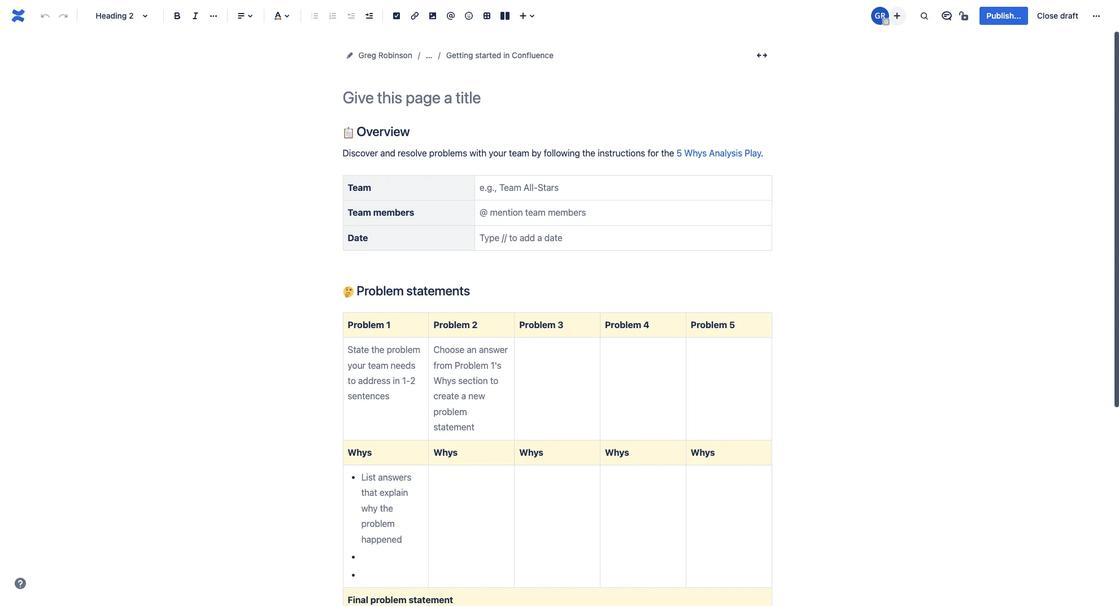 Task type: vqa. For each thing, say whether or not it's contained in the screenshot.
an within Main content area, start typing to enter text. text field
no



Task type: locate. For each thing, give the bounding box(es) containing it.
1
[[386, 320, 391, 330]]

more formatting image
[[207, 9, 220, 23]]

1 vertical spatial team
[[348, 207, 371, 218]]

5 whys analysis play link
[[677, 148, 761, 158]]

team for team members
[[348, 207, 371, 218]]

close draft button
[[1030, 7, 1085, 25]]

discover
[[343, 148, 378, 158]]

1 horizontal spatial 2
[[472, 320, 478, 330]]

5
[[677, 148, 682, 158], [729, 320, 735, 330]]

team members
[[348, 207, 414, 218]]

comment icon image
[[940, 9, 954, 23]]

confluence image
[[9, 7, 27, 25]]

1 vertical spatial 2
[[472, 320, 478, 330]]

Give this page a title text field
[[343, 88, 772, 107]]

1 horizontal spatial 5
[[729, 320, 735, 330]]

3
[[558, 320, 564, 330]]

2
[[129, 11, 134, 20], [472, 320, 478, 330]]

bold ⌘b image
[[171, 9, 184, 23]]

whys
[[684, 148, 707, 158], [348, 447, 372, 457], [433, 447, 458, 457], [519, 447, 543, 457], [605, 447, 629, 457], [691, 447, 715, 457]]

team up team members
[[348, 182, 371, 193]]

numbered list ⌘⇧7 image
[[326, 9, 340, 23]]

link image
[[408, 9, 421, 23]]

problem for problem 2
[[433, 320, 470, 330]]

the right following at the top of the page
[[582, 148, 595, 158]]

0 horizontal spatial the
[[582, 148, 595, 158]]

no restrictions image
[[958, 9, 972, 23]]

problems
[[429, 148, 467, 158]]

getting started in confluence
[[446, 50, 554, 60]]

heading
[[96, 11, 127, 20]]

:thinking: image
[[343, 287, 354, 298]]

0 vertical spatial team
[[348, 182, 371, 193]]

invite to edit image
[[891, 9, 904, 22]]

layouts image
[[498, 9, 512, 23]]

2 inside dropdown button
[[129, 11, 134, 20]]

team
[[348, 182, 371, 193], [348, 207, 371, 218]]

date
[[348, 233, 368, 243]]

problem for problem 1
[[348, 320, 384, 330]]

help image
[[14, 577, 27, 590]]

for
[[648, 148, 659, 158]]

members
[[373, 207, 414, 218]]

4
[[643, 320, 649, 330]]

robinson
[[378, 50, 412, 60]]

redo ⌘⇧z image
[[56, 9, 70, 23]]

problem for problem 3
[[519, 320, 556, 330]]

2 inside main content area, start typing to enter text. text box
[[472, 320, 478, 330]]

greg robinson image
[[871, 7, 889, 25]]

:clipboard: image
[[343, 127, 354, 138]]

2 team from the top
[[348, 207, 371, 218]]

0 horizontal spatial 5
[[677, 148, 682, 158]]

problem for problem statements
[[357, 283, 404, 298]]

the right "for"
[[661, 148, 674, 158]]

0 horizontal spatial 2
[[129, 11, 134, 20]]

0 vertical spatial 2
[[129, 11, 134, 20]]

table image
[[480, 9, 494, 23]]

outdent ⇧tab image
[[344, 9, 358, 23]]

2 for problem 2
[[472, 320, 478, 330]]

team for team
[[348, 182, 371, 193]]

emoji image
[[462, 9, 476, 23]]

publish...
[[987, 11, 1021, 20]]

problem
[[357, 283, 404, 298], [348, 320, 384, 330], [433, 320, 470, 330], [519, 320, 556, 330], [605, 320, 641, 330], [691, 320, 727, 330]]

publish... button
[[980, 7, 1028, 25]]

1 horizontal spatial the
[[661, 148, 674, 158]]

.
[[761, 148, 763, 158]]

add image, video, or file image
[[426, 9, 440, 23]]

… button
[[426, 49, 433, 62]]

the
[[582, 148, 595, 158], [661, 148, 674, 158]]

discover and resolve problems with your team by following the instructions for the 5 whys analysis play .
[[343, 148, 763, 158]]

1 vertical spatial 5
[[729, 320, 735, 330]]

1 team from the top
[[348, 182, 371, 193]]

greg robinson
[[358, 50, 412, 60]]

problem for problem 4
[[605, 320, 641, 330]]

team up date
[[348, 207, 371, 218]]

overview
[[354, 124, 410, 139]]

problem statements
[[354, 283, 470, 298]]

confluence
[[512, 50, 554, 60]]

following
[[544, 148, 580, 158]]



Task type: describe. For each thing, give the bounding box(es) containing it.
2 for heading 2
[[129, 11, 134, 20]]

heading 2 button
[[82, 3, 159, 28]]

with
[[470, 148, 486, 158]]

final problem statement
[[348, 595, 453, 605]]

problem 2
[[433, 320, 478, 330]]

your
[[489, 148, 507, 158]]

…
[[426, 50, 433, 60]]

align left image
[[234, 9, 248, 23]]

Main content area, start typing to enter text. text field
[[336, 124, 779, 606]]

close
[[1037, 11, 1058, 20]]

move this page image
[[345, 51, 354, 60]]

make page full-width image
[[755, 49, 769, 62]]

started
[[475, 50, 501, 60]]

team
[[509, 148, 529, 158]]

problem for problem 5
[[691, 320, 727, 330]]

greg robinson link
[[358, 49, 412, 62]]

statements
[[406, 283, 470, 298]]

instructions
[[598, 148, 645, 158]]

more image
[[1090, 9, 1103, 23]]

indent tab image
[[362, 9, 376, 23]]

confluence image
[[9, 7, 27, 25]]

and
[[380, 148, 395, 158]]

2 the from the left
[[661, 148, 674, 158]]

undo ⌘z image
[[38, 9, 52, 23]]

problem 3
[[519, 320, 564, 330]]

heading 2
[[96, 11, 134, 20]]

getting
[[446, 50, 473, 60]]

problem 4
[[605, 320, 649, 330]]

0 vertical spatial 5
[[677, 148, 682, 158]]

:clipboard: image
[[343, 127, 354, 138]]

find and replace image
[[918, 9, 931, 23]]

mention image
[[444, 9, 458, 23]]

getting started in confluence link
[[446, 49, 554, 62]]

by
[[532, 148, 542, 158]]

action item image
[[390, 9, 403, 23]]

final
[[348, 595, 368, 605]]

problem 1
[[348, 320, 391, 330]]

analysis
[[709, 148, 742, 158]]

greg
[[358, 50, 376, 60]]

play
[[745, 148, 761, 158]]

statement
[[409, 595, 453, 605]]

draft
[[1060, 11, 1078, 20]]

problem 5
[[691, 320, 735, 330]]

problem
[[370, 595, 407, 605]]

in
[[503, 50, 510, 60]]

resolve
[[398, 148, 427, 158]]

close draft
[[1037, 11, 1078, 20]]

bullet list ⌘⇧8 image
[[308, 9, 321, 23]]

italic ⌘i image
[[189, 9, 202, 23]]

1 the from the left
[[582, 148, 595, 158]]

:thinking: image
[[343, 287, 354, 298]]



